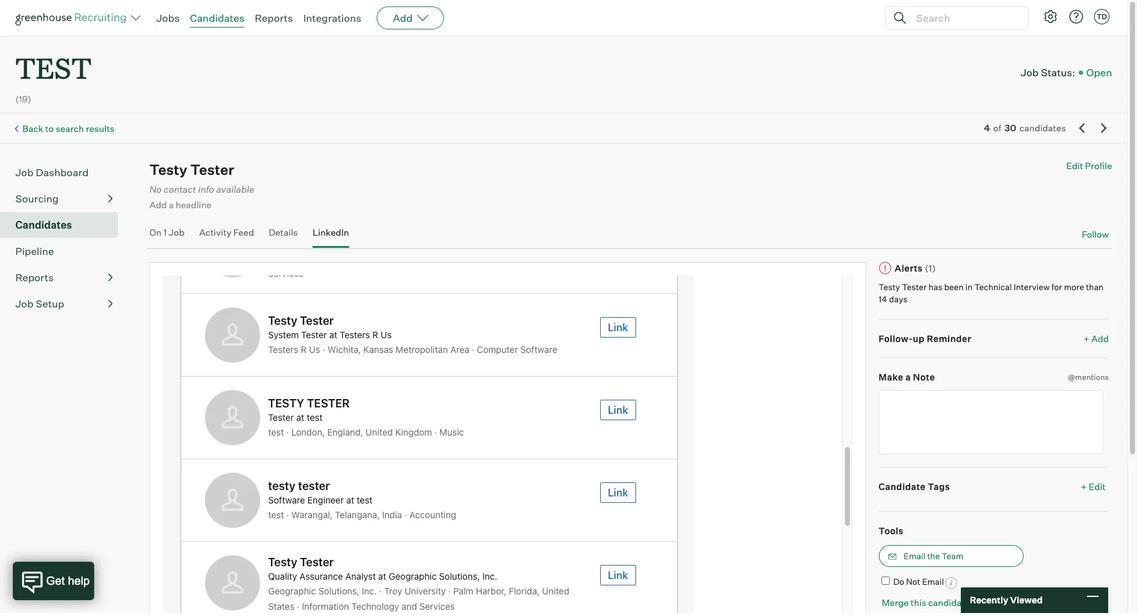 Task type: vqa. For each thing, say whether or not it's contained in the screenshot.
TD
yes



Task type: describe. For each thing, give the bounding box(es) containing it.
details
[[269, 227, 298, 238]]

td button
[[1092, 6, 1112, 27]]

status:
[[1041, 66, 1076, 79]]

profile
[[1085, 160, 1112, 171]]

follow link
[[1082, 228, 1109, 240]]

email inside button
[[904, 551, 926, 561]]

merge this candidate
[[882, 597, 970, 608]]

contact
[[164, 184, 196, 196]]

days
[[889, 294, 908, 305]]

testy tester no contact info available add a headline
[[149, 161, 254, 210]]

tags
[[928, 481, 950, 492]]

no
[[149, 184, 162, 196]]

do
[[893, 577, 904, 587]]

recently
[[970, 595, 1009, 606]]

make
[[879, 372, 904, 383]]

candidates
[[1020, 123, 1066, 133]]

job setup link
[[15, 296, 113, 312]]

edit profile
[[1066, 160, 1112, 171]]

job dashboard
[[15, 166, 89, 179]]

0 vertical spatial candidates link
[[190, 12, 245, 24]]

1 vertical spatial edit
[[1089, 481, 1106, 492]]

1 horizontal spatial reports link
[[255, 12, 293, 24]]

linkedin link
[[313, 227, 349, 245]]

has
[[929, 282, 943, 292]]

4
[[984, 123, 990, 133]]

alerts (1)
[[895, 263, 936, 274]]

job status:
[[1021, 66, 1076, 79]]

+ edit link
[[1078, 478, 1109, 495]]

recently viewed
[[970, 595, 1043, 606]]

of
[[993, 123, 1001, 133]]

add button
[[377, 6, 444, 29]]

+ for + add
[[1084, 333, 1090, 344]]

sourcing link
[[15, 191, 113, 206]]

more
[[1064, 282, 1084, 292]]

0 vertical spatial edit
[[1066, 160, 1083, 171]]

jobs
[[156, 12, 180, 24]]

info
[[198, 184, 214, 196]]

do not email
[[893, 577, 944, 587]]

to
[[45, 123, 54, 134]]

1 horizontal spatial a
[[906, 372, 911, 383]]

jobs link
[[156, 12, 180, 24]]

available
[[216, 184, 254, 196]]

td
[[1097, 12, 1107, 21]]

job for job dashboard
[[15, 166, 33, 179]]

test link
[[15, 36, 92, 89]]

reminder
[[927, 333, 972, 344]]

1 horizontal spatial candidates
[[190, 12, 245, 24]]

tools
[[879, 526, 904, 536]]

on 1 job
[[149, 227, 185, 238]]

@mentions
[[1068, 372, 1109, 382]]

+ add
[[1084, 333, 1109, 344]]

integrations
[[303, 12, 361, 24]]

make a note
[[879, 372, 935, 383]]

headline
[[176, 200, 212, 210]]

merge this candidate link
[[882, 597, 970, 608]]

+ add link
[[1084, 332, 1109, 345]]

1 vertical spatial reports link
[[15, 270, 113, 285]]

testy for testy tester has been in technical interview for more than 14 days
[[879, 282, 900, 292]]

testy for testy tester no contact info available add a headline
[[149, 161, 187, 178]]

the
[[927, 551, 940, 561]]

candidate
[[879, 481, 926, 492]]

14
[[879, 294, 887, 305]]

note
[[913, 372, 935, 383]]

job dashboard link
[[15, 165, 113, 180]]

add inside popup button
[[393, 12, 413, 24]]

pipeline link
[[15, 244, 113, 259]]

open
[[1087, 66, 1112, 79]]

4 of 30 candidates
[[984, 123, 1066, 133]]

pipeline
[[15, 245, 54, 258]]

Do Not Email checkbox
[[881, 577, 890, 585]]

integrations link
[[303, 12, 361, 24]]

back
[[22, 123, 43, 134]]

sourcing
[[15, 192, 59, 205]]



Task type: locate. For each thing, give the bounding box(es) containing it.
tester inside testy tester has been in technical interview for more than 14 days
[[902, 282, 927, 292]]

tester inside 'testy tester no contact info available add a headline'
[[190, 161, 234, 178]]

candidates link right jobs
[[190, 12, 245, 24]]

email right not
[[922, 577, 944, 587]]

add
[[393, 12, 413, 24], [149, 200, 167, 210], [1092, 333, 1109, 344]]

tester for testy tester has been in technical interview for more than 14 days
[[902, 282, 927, 292]]

0 vertical spatial tester
[[190, 161, 234, 178]]

1
[[163, 227, 167, 238]]

1 vertical spatial email
[[922, 577, 944, 587]]

testy inside 'testy tester no contact info available add a headline'
[[149, 161, 187, 178]]

(1)
[[925, 263, 936, 274]]

email left the
[[904, 551, 926, 561]]

30
[[1005, 123, 1017, 133]]

in
[[966, 282, 973, 292]]

results
[[86, 123, 115, 134]]

0 horizontal spatial reports link
[[15, 270, 113, 285]]

testy up contact
[[149, 161, 187, 178]]

0 vertical spatial candidates
[[190, 12, 245, 24]]

on
[[149, 227, 162, 238]]

reports down pipeline
[[15, 271, 54, 284]]

tester
[[190, 161, 234, 178], [902, 282, 927, 292]]

dashboard
[[36, 166, 89, 179]]

job for job status:
[[1021, 66, 1039, 79]]

been
[[944, 282, 964, 292]]

0 vertical spatial reports
[[255, 12, 293, 24]]

test
[[15, 49, 92, 87]]

None text field
[[879, 390, 1103, 454]]

1 horizontal spatial reports
[[255, 12, 293, 24]]

0 vertical spatial a
[[169, 200, 174, 210]]

tester for testy tester no contact info available add a headline
[[190, 161, 234, 178]]

0 vertical spatial add
[[393, 12, 413, 24]]

candidate tags
[[879, 481, 950, 492]]

tester up info
[[190, 161, 234, 178]]

candidates down sourcing
[[15, 219, 72, 231]]

job setup
[[15, 297, 64, 310]]

follow-up reminder
[[879, 333, 972, 344]]

+ edit
[[1081, 481, 1106, 492]]

testy tester has been in technical interview for more than 14 days
[[879, 282, 1104, 305]]

feed
[[233, 227, 254, 238]]

0 horizontal spatial tester
[[190, 161, 234, 178]]

0 vertical spatial reports link
[[255, 12, 293, 24]]

0 vertical spatial +
[[1084, 333, 1090, 344]]

job for job setup
[[15, 297, 33, 310]]

testy up 14 at the right of the page
[[879, 282, 900, 292]]

interview
[[1014, 282, 1050, 292]]

add inside 'testy tester no contact info available add a headline'
[[149, 200, 167, 210]]

email the team
[[904, 551, 964, 561]]

1 vertical spatial a
[[906, 372, 911, 383]]

reports
[[255, 12, 293, 24], [15, 271, 54, 284]]

a left note
[[906, 372, 911, 383]]

+ for + edit
[[1081, 481, 1087, 492]]

0 horizontal spatial add
[[149, 200, 167, 210]]

1 horizontal spatial candidates link
[[190, 12, 245, 24]]

back to search results
[[22, 123, 115, 134]]

1 vertical spatial +
[[1081, 481, 1087, 492]]

0 horizontal spatial candidates link
[[15, 217, 113, 233]]

1 horizontal spatial edit
[[1089, 481, 1106, 492]]

0 horizontal spatial a
[[169, 200, 174, 210]]

alerts
[[895, 263, 923, 274]]

candidates link up pipeline link
[[15, 217, 113, 233]]

job
[[1021, 66, 1039, 79], [15, 166, 33, 179], [169, 227, 185, 238], [15, 297, 33, 310]]

details link
[[269, 227, 298, 245]]

activity feed link
[[199, 227, 254, 245]]

0 horizontal spatial edit
[[1066, 160, 1083, 171]]

on 1 job link
[[149, 227, 185, 245]]

email
[[904, 551, 926, 561], [922, 577, 944, 587]]

greenhouse recruiting image
[[15, 10, 131, 26]]

job left 'status:'
[[1021, 66, 1039, 79]]

Search text field
[[913, 9, 1017, 27]]

back to search results link
[[22, 123, 115, 134]]

1 vertical spatial add
[[149, 200, 167, 210]]

reports link left "integrations"
[[255, 12, 293, 24]]

0 vertical spatial email
[[904, 551, 926, 561]]

candidates link
[[190, 12, 245, 24], [15, 217, 113, 233]]

0 horizontal spatial testy
[[149, 161, 187, 178]]

edit
[[1066, 160, 1083, 171], [1089, 481, 1106, 492]]

0 vertical spatial testy
[[149, 161, 187, 178]]

email the team button
[[879, 545, 1024, 567]]

job right 1
[[169, 227, 185, 238]]

than
[[1086, 282, 1104, 292]]

activity feed
[[199, 227, 254, 238]]

activity
[[199, 227, 231, 238]]

2 vertical spatial add
[[1092, 333, 1109, 344]]

a down contact
[[169, 200, 174, 210]]

viewed
[[1010, 595, 1043, 606]]

search
[[56, 123, 84, 134]]

1 horizontal spatial add
[[393, 12, 413, 24]]

edit profile link
[[1066, 160, 1112, 171]]

technical
[[975, 282, 1012, 292]]

reports left "integrations"
[[255, 12, 293, 24]]

1 horizontal spatial testy
[[879, 282, 900, 292]]

0 horizontal spatial candidates
[[15, 219, 72, 231]]

candidates
[[190, 12, 245, 24], [15, 219, 72, 231]]

testy inside testy tester has been in technical interview for more than 14 days
[[879, 282, 900, 292]]

not
[[906, 577, 921, 587]]

job up sourcing
[[15, 166, 33, 179]]

candidate
[[928, 597, 970, 608]]

1 horizontal spatial tester
[[902, 282, 927, 292]]

a inside 'testy tester no contact info available add a headline'
[[169, 200, 174, 210]]

2 horizontal spatial add
[[1092, 333, 1109, 344]]

follow-
[[879, 333, 913, 344]]

setup
[[36, 297, 64, 310]]

0 horizontal spatial reports
[[15, 271, 54, 284]]

configure image
[[1043, 9, 1059, 24]]

team
[[942, 551, 964, 561]]

this
[[911, 597, 927, 608]]

for
[[1052, 282, 1062, 292]]

1 vertical spatial candidates link
[[15, 217, 113, 233]]

up
[[913, 333, 925, 344]]

reports link down pipeline link
[[15, 270, 113, 285]]

(19)
[[15, 94, 31, 105]]

job left setup
[[15, 297, 33, 310]]

td button
[[1094, 9, 1110, 24]]

candidates right jobs
[[190, 12, 245, 24]]

1 vertical spatial reports
[[15, 271, 54, 284]]

merge
[[882, 597, 909, 608]]

a
[[169, 200, 174, 210], [906, 372, 911, 383]]

tester down alerts (1)
[[902, 282, 927, 292]]

1 vertical spatial candidates
[[15, 219, 72, 231]]

1 vertical spatial testy
[[879, 282, 900, 292]]

linkedin
[[313, 227, 349, 238]]

reports link
[[255, 12, 293, 24], [15, 270, 113, 285]]

1 vertical spatial tester
[[902, 282, 927, 292]]

follow
[[1082, 229, 1109, 239]]

@mentions link
[[1068, 371, 1109, 384]]



